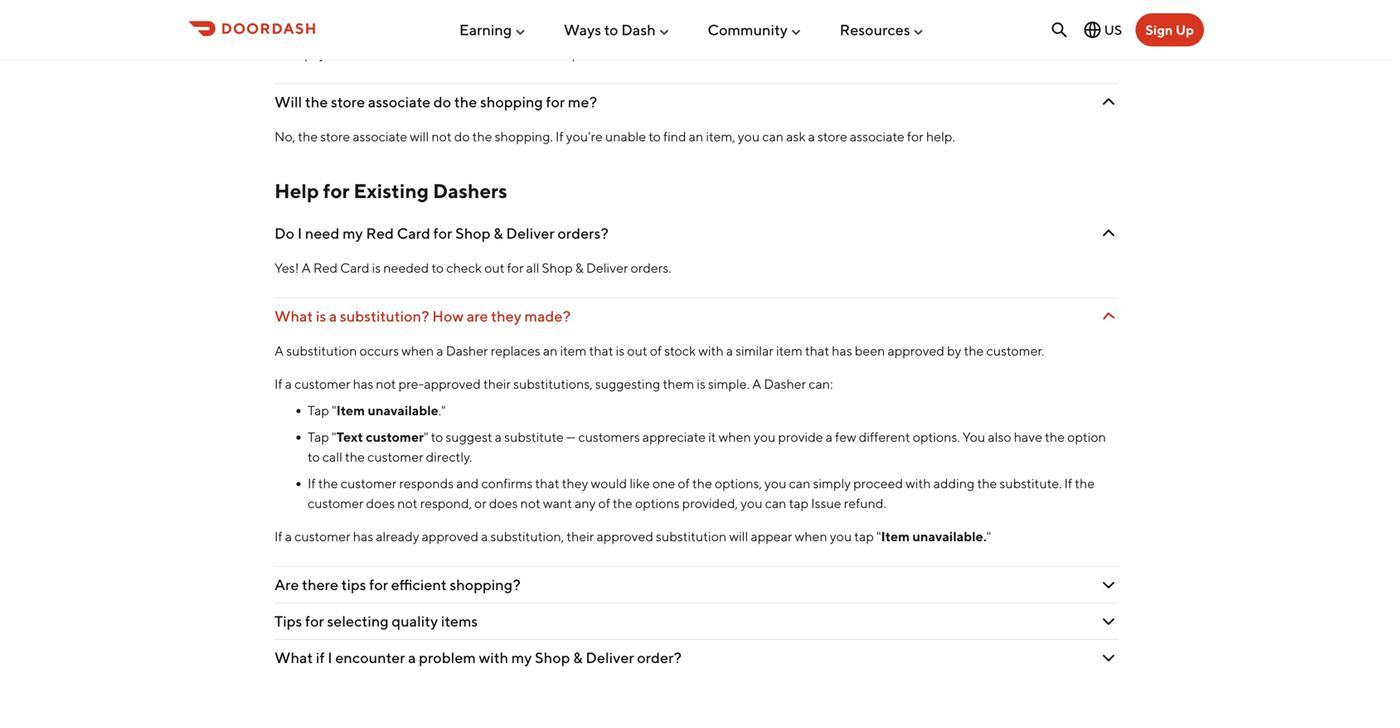 Task type: locate. For each thing, give the bounding box(es) containing it.
to
[[604, 21, 618, 39], [649, 129, 661, 144], [432, 260, 444, 276], [431, 429, 443, 445], [308, 449, 320, 465]]

will left appear
[[729, 529, 748, 545]]

the right have
[[1045, 429, 1065, 445]]

2 tap from the top
[[308, 429, 329, 445]]

0 vertical spatial what
[[275, 307, 313, 325]]

1 horizontal spatial dasher
[[764, 376, 806, 392]]

deliver left order?
[[586, 649, 634, 667]]

store right no, at the top
[[320, 129, 350, 144]]

2 chevron down image from the top
[[1099, 92, 1119, 112]]

2 horizontal spatial i
[[425, 10, 430, 28]]

0 vertical spatial these
[[495, 10, 532, 28]]

out up suggesting
[[627, 343, 648, 359]]

1 horizontal spatial card
[[397, 225, 430, 242]]

they
[[491, 307, 522, 325], [562, 476, 588, 492]]

substitution down provided,
[[656, 529, 727, 545]]

0 horizontal spatial does
[[366, 496, 395, 511]]

1 vertical spatial tap
[[855, 529, 874, 545]]

different
[[859, 429, 910, 445]]

0 vertical spatial tap
[[308, 403, 329, 419]]

has up tap " item unavailable ."
[[353, 376, 373, 392]]

1 horizontal spatial does
[[489, 496, 518, 511]]

sign up
[[1146, 22, 1194, 38]]

item up "text"
[[336, 403, 365, 419]]

unavailable
[[368, 403, 439, 419]]

out right check
[[484, 260, 505, 276]]

1 horizontal spatial they
[[562, 476, 588, 492]]

of
[[575, 10, 589, 28], [650, 343, 662, 359], [678, 476, 690, 492], [598, 496, 610, 511]]

i left the make
[[425, 10, 430, 28]]

your
[[275, 46, 302, 61]]

1 what from the top
[[275, 307, 313, 325]]

find
[[664, 129, 686, 144]]

how up the your
[[275, 10, 306, 28]]

tap left the issue in the right bottom of the page
[[789, 496, 809, 511]]

does up already
[[366, 496, 395, 511]]

1 does from the left
[[366, 496, 395, 511]]

0 horizontal spatial they
[[491, 307, 522, 325]]

2 vertical spatial chevron down image
[[1099, 612, 1119, 632]]

0 vertical spatial has
[[832, 343, 852, 359]]

do i need my red card for shop & deliver orders?
[[275, 225, 609, 242]]

i right do
[[298, 225, 302, 242]]

do
[[434, 93, 451, 111], [454, 129, 470, 144]]

1 horizontal spatial substitution
[[656, 529, 727, 545]]

they inside if the customer responds and confirms that they would like one of the options, you can simply proceed with adding the substitute. if the customer does not respond, or does not want any of the options provided, you can tap issue refund.
[[562, 476, 588, 492]]

0 vertical spatial out
[[484, 260, 505, 276]]

2 vertical spatial with
[[479, 649, 509, 667]]

store right "will"
[[331, 93, 365, 111]]

my right the need
[[343, 225, 363, 242]]

1 chevron down image from the top
[[1099, 9, 1119, 29]]

0 horizontal spatial dasher
[[446, 343, 488, 359]]

unable
[[605, 129, 646, 144]]

1 horizontal spatial item
[[776, 343, 803, 359]]

1 vertical spatial out
[[627, 343, 648, 359]]

1 vertical spatial card
[[340, 260, 370, 276]]

0 vertical spatial can
[[762, 129, 784, 144]]

0 vertical spatial i
[[425, 10, 430, 28]]

that up can: at the bottom of page
[[805, 343, 830, 359]]

0 vertical spatial they
[[491, 307, 522, 325]]

0 vertical spatial with
[[699, 343, 724, 359]]

confirms
[[481, 476, 533, 492]]

you left provide
[[754, 429, 776, 445]]

when down the issue in the right bottom of the page
[[795, 529, 828, 545]]

red
[[366, 225, 394, 242], [313, 260, 338, 276]]

0 vertical spatial tap
[[789, 496, 809, 511]]

substitution
[[286, 343, 357, 359], [656, 529, 727, 545]]

what if i encounter a problem with my shop & deliver order?
[[275, 649, 682, 667]]

item down the refund.
[[881, 529, 910, 545]]

1 vertical spatial how
[[432, 307, 464, 325]]

2 chevron down image from the top
[[1099, 307, 1119, 327]]

store for will
[[331, 93, 365, 111]]

what down yes! at the left of the page
[[275, 307, 313, 325]]

0 vertical spatial item
[[336, 403, 365, 419]]

will up orders
[[399, 10, 422, 28]]

do down be
[[434, 93, 451, 111]]

chevron down image
[[1099, 224, 1119, 244], [1099, 307, 1119, 327], [1099, 612, 1119, 632]]

2 vertical spatial shop
[[535, 649, 570, 667]]

4 chevron down image from the top
[[1099, 648, 1119, 668]]

when right it
[[719, 429, 751, 445]]

options
[[635, 496, 680, 511]]

ask
[[786, 129, 806, 144]]

the right adding on the right of page
[[977, 476, 997, 492]]

0 horizontal spatial red
[[313, 260, 338, 276]]

an
[[689, 129, 704, 144], [543, 343, 558, 359]]

0 horizontal spatial an
[[543, 343, 558, 359]]

1 vertical spatial with
[[906, 476, 931, 492]]

1 vertical spatial chevron down image
[[1099, 307, 1119, 327]]

replaces
[[491, 343, 541, 359]]

screen.
[[616, 46, 658, 61]]

1 vertical spatial dasher
[[764, 376, 806, 392]]

0 horizontal spatial when
[[402, 343, 434, 359]]

that
[[589, 343, 613, 359], [805, 343, 830, 359], [535, 476, 560, 492]]

1 horizontal spatial how
[[432, 307, 464, 325]]

0 vertical spatial their
[[483, 376, 511, 392]]

you're
[[566, 129, 603, 144]]

them
[[663, 376, 694, 392]]

like
[[630, 476, 650, 492]]

the up provided,
[[692, 476, 712, 492]]

1 horizontal spatial out
[[627, 343, 648, 359]]

the down would
[[613, 496, 633, 511]]

1 horizontal spatial when
[[719, 429, 751, 445]]

what for what is a substitution? how are they made?
[[275, 307, 313, 325]]

how
[[275, 10, 306, 28], [432, 307, 464, 325]]

0 horizontal spatial tap
[[789, 496, 809, 511]]

can left simply
[[789, 476, 811, 492]]

what
[[275, 307, 313, 325], [275, 649, 313, 667]]

dasher
[[446, 343, 488, 359], [764, 376, 806, 392]]

1 horizontal spatial do
[[454, 129, 470, 144]]

shop
[[455, 225, 491, 242], [542, 260, 573, 276], [535, 649, 570, 667]]

0 horizontal spatial with
[[479, 649, 509, 667]]

up
[[1176, 22, 1194, 38]]

0 vertical spatial dasher
[[446, 343, 488, 359]]

0 horizontal spatial that
[[535, 476, 560, 492]]

1 vertical spatial they
[[562, 476, 588, 492]]

1 horizontal spatial with
[[699, 343, 724, 359]]

when inside " to suggest a substitute — customers appreciate it when you provide a few different options. you also have the option to call the customer directly.
[[719, 429, 751, 445]]

2 horizontal spatial with
[[906, 476, 931, 492]]

deliver up the all at the left of page
[[506, 225, 555, 242]]

0 horizontal spatial these
[[347, 46, 380, 61]]

your pay for these orders will be shown on the acceptance screen.
[[275, 46, 658, 61]]

the left shopping
[[454, 93, 477, 111]]

are
[[275, 576, 299, 594]]

ways to dash link
[[564, 14, 671, 45]]

i right if
[[328, 649, 332, 667]]

deliver down orders?
[[586, 260, 628, 276]]

when up pre-
[[402, 343, 434, 359]]

1 horizontal spatial item
[[881, 529, 910, 545]]

do down will the store associate do the shopping for me?
[[454, 129, 470, 144]]

0 horizontal spatial substitution
[[286, 343, 357, 359]]

you
[[738, 129, 760, 144], [754, 429, 776, 445], [765, 476, 787, 492], [741, 496, 763, 511], [830, 529, 852, 545]]

0 vertical spatial when
[[402, 343, 434, 359]]

with right problem
[[479, 649, 509, 667]]

1 vertical spatial a
[[275, 343, 284, 359]]

is
[[372, 260, 381, 276], [316, 307, 326, 325], [616, 343, 625, 359], [697, 376, 706, 392]]

tap down the refund.
[[855, 529, 874, 545]]

1 vertical spatial what
[[275, 649, 313, 667]]

2 vertical spatial deliver
[[586, 649, 634, 667]]

respond,
[[420, 496, 472, 511]]

can up appear
[[765, 496, 787, 511]]

that up suggesting
[[589, 343, 613, 359]]

0 horizontal spatial my
[[343, 225, 363, 242]]

is left 'substitution?'
[[316, 307, 326, 325]]

a substitution occurs when a dasher replaces an item that is out of stock with a similar item that has been approved by the customer.
[[275, 343, 1045, 359]]

1 chevron down image from the top
[[1099, 224, 1119, 244]]

tap for tap " item unavailable ."
[[308, 403, 329, 419]]

1 vertical spatial has
[[353, 376, 373, 392]]

my right problem
[[512, 649, 532, 667]]

1 vertical spatial item
[[881, 529, 910, 545]]

with left adding on the right of page
[[906, 476, 931, 492]]

an right find
[[689, 129, 704, 144]]

card left needed
[[340, 260, 370, 276]]

1 vertical spatial my
[[512, 649, 532, 667]]

not left want
[[521, 496, 541, 511]]

if
[[556, 129, 564, 144], [275, 376, 283, 392], [308, 476, 316, 492], [1065, 476, 1073, 492], [275, 529, 283, 545]]

options.
[[913, 429, 960, 445]]

1 vertical spatial red
[[313, 260, 338, 276]]

2 horizontal spatial when
[[795, 529, 828, 545]]

what left if
[[275, 649, 313, 667]]

0 vertical spatial substitution
[[286, 343, 357, 359]]

community
[[708, 21, 788, 39]]

can
[[762, 129, 784, 144], [789, 476, 811, 492], [765, 496, 787, 511]]

1 horizontal spatial i
[[328, 649, 332, 667]]

simply
[[813, 476, 851, 492]]

1 horizontal spatial red
[[366, 225, 394, 242]]

a
[[808, 129, 815, 144], [329, 307, 337, 325], [437, 343, 443, 359], [726, 343, 733, 359], [285, 376, 292, 392], [495, 429, 502, 445], [826, 429, 833, 445], [285, 529, 292, 545], [481, 529, 488, 545], [408, 649, 416, 667]]

approved down options
[[597, 529, 654, 545]]

substitutions,
[[513, 376, 593, 392]]

red up needed
[[366, 225, 394, 242]]

associate up help for existing dashers
[[353, 129, 407, 144]]

or
[[474, 496, 487, 511]]

that up want
[[535, 476, 560, 492]]

much
[[309, 10, 347, 28]]

2 what from the top
[[275, 649, 313, 667]]

1 vertical spatial substitution
[[656, 529, 727, 545]]

0 vertical spatial a
[[302, 260, 311, 276]]

card up needed
[[397, 225, 430, 242]]

they up any
[[562, 476, 588, 492]]

0 vertical spatial do
[[434, 93, 451, 111]]

0 vertical spatial chevron down image
[[1099, 224, 1119, 244]]

can left ask on the top right
[[762, 129, 784, 144]]

shown
[[463, 46, 501, 61]]

what for what if i encounter a problem with my shop & deliver order?
[[275, 649, 313, 667]]

would
[[591, 476, 627, 492]]

2 horizontal spatial a
[[752, 376, 762, 392]]

these down money
[[347, 46, 380, 61]]

"
[[332, 403, 336, 419], [332, 429, 336, 445], [424, 429, 428, 445], [877, 529, 881, 545], [987, 529, 991, 545]]

the down "text"
[[345, 449, 365, 465]]

provide
[[778, 429, 823, 445]]

1 vertical spatial their
[[567, 529, 594, 545]]

."
[[439, 403, 446, 419]]

dasher down are
[[446, 343, 488, 359]]

they right are
[[491, 307, 522, 325]]

chevron down image
[[1099, 9, 1119, 29], [1099, 92, 1119, 112], [1099, 575, 1119, 595], [1099, 648, 1119, 668]]

a
[[302, 260, 311, 276], [275, 343, 284, 359], [752, 376, 762, 392]]

& left order?
[[573, 649, 583, 667]]

0 horizontal spatial out
[[484, 260, 505, 276]]

yes!
[[275, 260, 299, 276]]

red down the need
[[313, 260, 338, 276]]

i
[[425, 10, 430, 28], [298, 225, 302, 242], [328, 649, 332, 667]]

1 vertical spatial these
[[347, 46, 380, 61]]

their down the replaces
[[483, 376, 511, 392]]

to left dash
[[604, 21, 618, 39]]

tap for tap " text customer
[[308, 429, 329, 445]]

2 horizontal spatial that
[[805, 343, 830, 359]]

1 horizontal spatial tap
[[855, 529, 874, 545]]

associate for will
[[353, 129, 407, 144]]

does
[[366, 496, 395, 511], [489, 496, 518, 511]]

store for no,
[[320, 129, 350, 144]]

the right on on the left top
[[522, 46, 542, 61]]

with inside if the customer responds and confirms that they would like one of the options, you can simply proceed with adding the substitute. if the customer does not respond, or does not want any of the options provided, you can tap issue refund.
[[906, 476, 931, 492]]

want
[[543, 496, 572, 511]]

0 horizontal spatial i
[[298, 225, 302, 242]]

dasher left can: at the bottom of page
[[764, 376, 806, 392]]

1 tap from the top
[[308, 403, 329, 419]]

earning link
[[459, 14, 527, 45]]

is right them
[[697, 376, 706, 392]]

to left check
[[432, 260, 444, 276]]

money
[[350, 10, 396, 28]]

an up substitutions,
[[543, 343, 558, 359]]

1 vertical spatial tap
[[308, 429, 329, 445]]

will the store associate do the shopping for me?
[[275, 93, 597, 111]]

out
[[484, 260, 505, 276], [627, 343, 648, 359]]

their
[[483, 376, 511, 392], [567, 529, 594, 545]]

1 vertical spatial an
[[543, 343, 558, 359]]

has left already
[[353, 529, 373, 545]]

tap
[[789, 496, 809, 511], [855, 529, 874, 545]]

substitute.
[[1000, 476, 1062, 492]]

item up if a customer has not pre-approved their substitutions, suggesting them is simple. a dasher can:
[[560, 343, 587, 359]]

0 vertical spatial how
[[275, 10, 306, 28]]

" to suggest a substitute — customers appreciate it when you provide a few different options. you also have the option to call the customer directly.
[[308, 429, 1106, 465]]

and
[[456, 476, 479, 492]]

with right stock
[[699, 343, 724, 359]]

3 chevron down image from the top
[[1099, 612, 1119, 632]]

& down orders?
[[575, 260, 584, 276]]

1 vertical spatial do
[[454, 129, 470, 144]]

substitution left "occurs"
[[286, 343, 357, 359]]

2 vertical spatial has
[[353, 529, 373, 545]]

resources
[[840, 21, 910, 39]]

if the customer responds and confirms that they would like one of the options, you can simply proceed with adding the substitute. if the customer does not respond, or does not want any of the options provided, you can tap issue refund.
[[308, 476, 1095, 511]]

1 horizontal spatial these
[[495, 10, 532, 28]]

0 horizontal spatial item
[[560, 343, 587, 359]]

associate down orders
[[368, 93, 431, 111]]

has left the been
[[832, 343, 852, 359]]

how left are
[[432, 307, 464, 325]]

does down confirms
[[489, 496, 518, 511]]

you right item,
[[738, 129, 760, 144]]

when
[[402, 343, 434, 359], [719, 429, 751, 445], [795, 529, 828, 545]]



Task type: describe. For each thing, give the bounding box(es) containing it.
if for not
[[275, 376, 283, 392]]

orders?
[[558, 225, 609, 242]]

appear
[[751, 529, 793, 545]]

orders.
[[631, 260, 671, 276]]

2 vertical spatial can
[[765, 496, 787, 511]]

to left "call"
[[308, 449, 320, 465]]

there
[[302, 576, 338, 594]]

globe line image
[[1083, 20, 1103, 40]]

0 vertical spatial shop
[[455, 225, 491, 242]]

—
[[566, 429, 576, 445]]

proceed
[[854, 476, 903, 492]]

refund.
[[844, 496, 887, 511]]

dashers
[[433, 179, 508, 203]]

1 horizontal spatial that
[[589, 343, 613, 359]]

to up directly. at the left bottom of page
[[431, 429, 443, 445]]

directly.
[[426, 449, 472, 465]]

are
[[467, 307, 488, 325]]

already
[[376, 529, 419, 545]]

resources link
[[840, 14, 925, 45]]

can:
[[809, 376, 833, 392]]

0 vertical spatial deliver
[[506, 225, 555, 242]]

similar
[[736, 343, 774, 359]]

substitution?
[[340, 307, 429, 325]]

have
[[1014, 429, 1043, 445]]

shopping?
[[450, 576, 521, 594]]

1 horizontal spatial a
[[302, 260, 311, 276]]

approved left by
[[888, 343, 945, 359]]

it
[[708, 429, 716, 445]]

is left needed
[[372, 260, 381, 276]]

stock
[[665, 343, 696, 359]]

if for and
[[308, 476, 316, 492]]

customer.
[[987, 343, 1045, 359]]

you inside " to suggest a substitute — customers appreciate it when you provide a few different options. you also have the option to call the customer directly.
[[754, 429, 776, 445]]

pay
[[304, 46, 326, 61]]

adding
[[934, 476, 975, 492]]

the down "call"
[[318, 476, 338, 492]]

also
[[988, 429, 1012, 445]]

2 vertical spatial a
[[752, 376, 762, 392]]

will left be
[[423, 46, 442, 61]]

substitution,
[[491, 529, 564, 545]]

sign up button
[[1136, 13, 1204, 46]]

if a customer has already approved a substitution, their approved substitution will appear when you tap " item unavailable. "
[[275, 529, 991, 545]]

simple.
[[708, 376, 750, 392]]

1 vertical spatial &
[[575, 260, 584, 276]]

chevron down image for shop
[[1099, 648, 1119, 668]]

of left stock
[[650, 343, 662, 359]]

you down the issue in the right bottom of the page
[[830, 529, 852, 545]]

need
[[305, 225, 340, 242]]

all
[[526, 260, 540, 276]]

needed
[[383, 260, 429, 276]]

1 vertical spatial i
[[298, 225, 302, 242]]

associate for do
[[368, 93, 431, 111]]

if
[[316, 649, 325, 667]]

substitute
[[504, 429, 564, 445]]

existing
[[354, 179, 429, 203]]

option
[[1068, 429, 1106, 445]]

" inside " to suggest a substitute — customers appreciate it when you provide a few different options. you also have the option to call the customer directly.
[[424, 429, 428, 445]]

to left find
[[649, 129, 661, 144]]

you down options,
[[741, 496, 763, 511]]

are there tips for efficient shopping?
[[275, 576, 521, 594]]

will down will the store associate do the shopping for me?
[[410, 129, 429, 144]]

approved down respond,
[[422, 529, 479, 545]]

earning
[[459, 21, 512, 39]]

chevron down image for made?
[[1099, 307, 1119, 327]]

any
[[575, 496, 596, 511]]

2 vertical spatial i
[[328, 649, 332, 667]]

me?
[[568, 93, 597, 111]]

the right "will"
[[305, 93, 328, 111]]

not down will the store associate do the shopping for me?
[[432, 129, 452, 144]]

approved up ."
[[424, 376, 481, 392]]

issue
[[811, 496, 842, 511]]

text
[[336, 429, 363, 445]]

0 horizontal spatial how
[[275, 10, 306, 28]]

be
[[445, 46, 460, 61]]

0 vertical spatial my
[[343, 225, 363, 242]]

has for if a customer has already approved a substitution, their approved substitution will appear when you tap " item unavailable. "
[[353, 529, 373, 545]]

dash
[[621, 21, 656, 39]]

2 does from the left
[[489, 496, 518, 511]]

2 vertical spatial when
[[795, 529, 828, 545]]

if a customer has not pre-approved their substitutions, suggesting them is simple. a dasher can:
[[275, 376, 833, 392]]

0 horizontal spatial their
[[483, 376, 511, 392]]

help
[[275, 179, 319, 203]]

the right by
[[964, 343, 984, 359]]

do
[[275, 225, 295, 242]]

if for already
[[275, 529, 283, 545]]

0 horizontal spatial a
[[275, 343, 284, 359]]

2 vertical spatial &
[[573, 649, 583, 667]]

on
[[504, 46, 519, 61]]

occurs
[[360, 343, 399, 359]]

shopping
[[480, 93, 543, 111]]

help.
[[926, 129, 955, 144]]

chevron down image for me?
[[1099, 92, 1119, 112]]

that inside if the customer responds and confirms that they would like one of the options, you can simply proceed with adding the substitute. if the customer does not respond, or does not want any of the options provided, you can tap issue refund.
[[535, 476, 560, 492]]

2 item from the left
[[776, 343, 803, 359]]

help for existing dashers
[[275, 179, 508, 203]]

provided,
[[682, 496, 738, 511]]

1 item from the left
[[560, 343, 587, 359]]

appreciate
[[643, 429, 706, 445]]

made?
[[525, 307, 571, 325]]

pre-
[[399, 376, 424, 392]]

not down responds
[[397, 496, 418, 511]]

what is a substitution? how are they made?
[[275, 307, 571, 325]]

suggesting
[[595, 376, 660, 392]]

chevron down image for types
[[1099, 9, 1119, 29]]

by
[[947, 343, 962, 359]]

check
[[446, 260, 482, 276]]

us
[[1104, 22, 1123, 38]]

the down option
[[1075, 476, 1095, 492]]

0 vertical spatial &
[[494, 225, 503, 242]]

unavailable.
[[913, 529, 987, 545]]

acceptance
[[544, 46, 614, 61]]

tips
[[341, 576, 366, 594]]

ways to dash
[[564, 21, 656, 39]]

has for if a customer has not pre-approved their substitutions, suggesting them is simple. a dasher can:
[[353, 376, 373, 392]]

you right options,
[[765, 476, 787, 492]]

responds
[[399, 476, 454, 492]]

quality
[[392, 613, 438, 631]]

customer inside " to suggest a substitute — customers appreciate it when you provide a few different options. you also have the option to call the customer directly.
[[368, 449, 424, 465]]

of right one
[[678, 476, 690, 492]]

the right no, at the top
[[298, 129, 318, 144]]

0 horizontal spatial do
[[434, 93, 451, 111]]

options,
[[715, 476, 762, 492]]

1 horizontal spatial their
[[567, 529, 594, 545]]

1 vertical spatial shop
[[542, 260, 573, 276]]

3 chevron down image from the top
[[1099, 575, 1119, 595]]

of right any
[[598, 496, 610, 511]]

not left pre-
[[376, 376, 396, 392]]

store right ask on the top right
[[818, 129, 848, 144]]

order?
[[637, 649, 682, 667]]

0 horizontal spatial item
[[336, 403, 365, 419]]

of right types
[[575, 10, 589, 28]]

ways
[[564, 21, 601, 39]]

make
[[433, 10, 470, 28]]

customers
[[578, 429, 640, 445]]

no, the store associate will not do the shopping. if you're unable to find an item, you can ask a store associate for help.
[[275, 129, 955, 144]]

1 vertical spatial can
[[789, 476, 811, 492]]

1 horizontal spatial an
[[689, 129, 704, 144]]

call
[[322, 449, 343, 465]]

chevron down image for shop
[[1099, 224, 1119, 244]]

1 vertical spatial deliver
[[586, 260, 628, 276]]

tap inside if the customer responds and confirms that they would like one of the options, you can simply proceed with adding the substitute. if the customer does not respond, or does not want any of the options provided, you can tap issue refund.
[[789, 496, 809, 511]]

been
[[855, 343, 885, 359]]

the left shopping.
[[472, 129, 492, 144]]

0 vertical spatial card
[[397, 225, 430, 242]]

0 horizontal spatial card
[[340, 260, 370, 276]]

is up suggesting
[[616, 343, 625, 359]]

associate left help.
[[850, 129, 905, 144]]

tips for selecting quality items
[[275, 613, 478, 631]]

tap " item unavailable ."
[[308, 403, 446, 419]]

suggest
[[446, 429, 492, 445]]



Task type: vqa. For each thing, say whether or not it's contained in the screenshot.
the right card
yes



